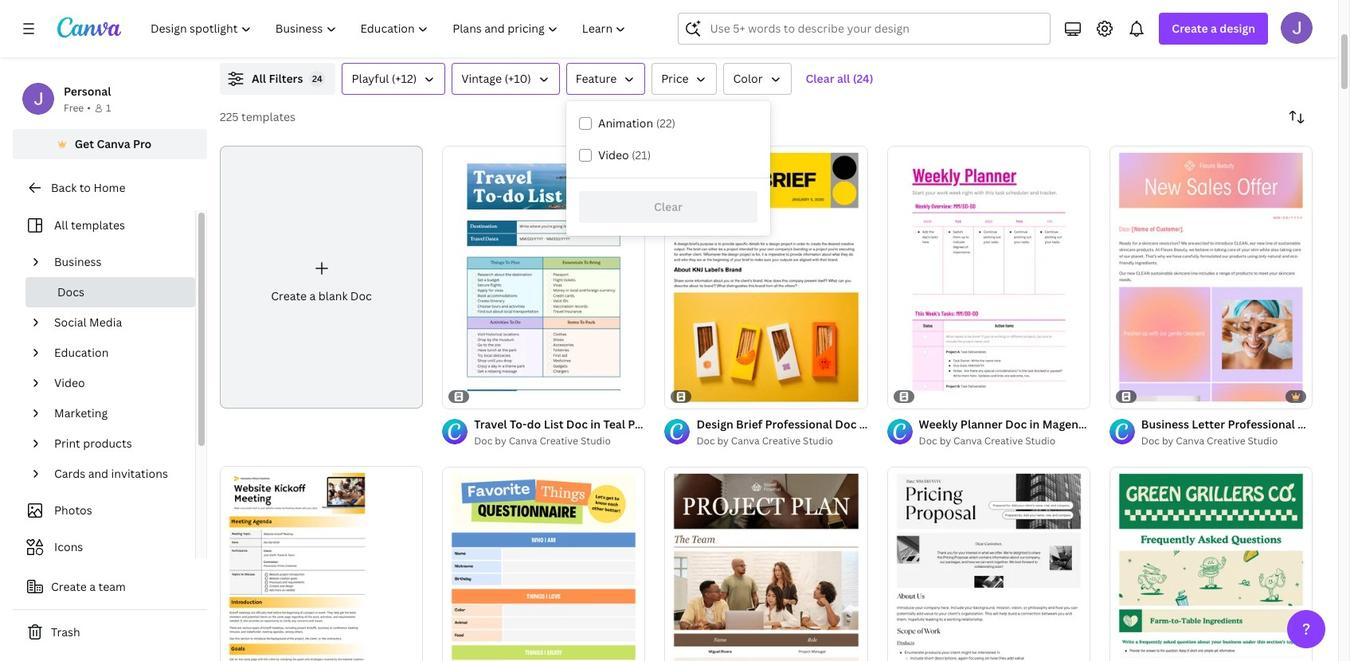 Task type: describe. For each thing, give the bounding box(es) containing it.
home
[[93, 180, 125, 195]]

playful (+12)
[[352, 71, 417, 86]]

animation (22)
[[598, 116, 676, 131]]

feature button
[[566, 63, 645, 95]]

studio for doc by canva creative studio link for favorite things questionnaire doc in blue orange green playful style "image"
[[581, 434, 611, 448]]

doc for business letter professional doc in salmon light blue gradients style image
[[1141, 434, 1160, 448]]

creative for favorite things questionnaire doc in blue orange green playful style "image"
[[540, 434, 578, 448]]

all for all templates
[[54, 217, 68, 233]]

doc by canva creative studio link for food & restaurant faqs doc in green cream yellow bold nostalgia style image
[[1141, 433, 1313, 449]]

clear for clear all (24)
[[806, 71, 834, 86]]

invitations
[[111, 466, 168, 481]]

(22)
[[656, 116, 676, 131]]

marketing
[[54, 405, 108, 421]]

(24)
[[853, 71, 873, 86]]

animation
[[598, 116, 653, 131]]

create a blank doc element
[[220, 146, 423, 409]]

print products
[[54, 436, 132, 451]]

by for favorite things questionnaire doc in blue orange green playful style "image"
[[495, 434, 506, 448]]

clear button
[[579, 191, 758, 223]]

create a blank doc link
[[220, 146, 423, 409]]

24 filter options selected element
[[309, 71, 325, 87]]

get
[[75, 136, 94, 151]]

filters
[[269, 71, 303, 86]]

media
[[89, 315, 122, 330]]

free
[[64, 101, 84, 115]]

doc by canva creative studio link for favorite things questionnaire doc in blue orange green playful style "image"
[[474, 433, 646, 449]]

clear for clear
[[654, 199, 683, 214]]

canva for weekly planner doc in magenta light pink vibrant professional style image
[[954, 434, 982, 448]]

video for video (21)
[[598, 147, 629, 162]]

education
[[54, 345, 109, 360]]

doc by canva creative studio link for pricing proposal professional doc in white black grey sleek monochrome style image
[[919, 433, 1090, 449]]

studio for project plan professional doc in dark brown brown light brown traditional corporate style image's doc by canva creative studio link
[[803, 434, 833, 448]]

1
[[106, 101, 111, 115]]

photos link
[[22, 495, 186, 526]]

products
[[83, 436, 132, 451]]

design
[[1220, 21, 1255, 36]]

by for project plan professional doc in dark brown brown light brown traditional corporate style image
[[717, 434, 729, 448]]

doc inside "link"
[[350, 288, 372, 304]]

templates for all templates
[[71, 217, 125, 233]]

canva inside button
[[97, 136, 130, 151]]

a for design
[[1211, 21, 1217, 36]]

color button
[[724, 63, 791, 95]]

by for pricing proposal professional doc in white black grey sleek monochrome style image
[[940, 434, 951, 448]]

doc for the 'travel to-do list doc in teal pastel green pastel purple vibrant professional style' image
[[474, 434, 493, 448]]

playful (+12) button
[[342, 63, 445, 95]]

doc by canva creative studio link for project plan professional doc in dark brown brown light brown traditional corporate style image
[[697, 433, 868, 449]]

cards
[[54, 466, 85, 481]]

back to home link
[[13, 172, 207, 204]]

create a design button
[[1159, 13, 1268, 45]]

get canva pro button
[[13, 129, 207, 159]]

video (21)
[[598, 147, 651, 162]]

price
[[661, 71, 689, 86]]

create for create a blank doc
[[271, 288, 307, 304]]

create for create a design
[[1172, 21, 1208, 36]]

video link
[[48, 368, 186, 398]]

trash
[[51, 625, 80, 640]]

by for food & restaurant faqs doc in green cream yellow bold nostalgia style image
[[1162, 434, 1174, 448]]

vintage
[[461, 71, 502, 86]]



Task type: vqa. For each thing, say whether or not it's contained in the screenshot.
the right the a
yes



Task type: locate. For each thing, give the bounding box(es) containing it.
create for create a team
[[51, 579, 87, 594]]

icons
[[54, 539, 83, 554]]

1 by from the left
[[495, 434, 506, 448]]

all templates
[[54, 217, 125, 233]]

create inside create a blank doc element
[[271, 288, 307, 304]]

doc for weekly planner doc in magenta light pink vibrant professional style image
[[919, 434, 937, 448]]

templates down back to home
[[71, 217, 125, 233]]

video up 'marketing'
[[54, 375, 85, 390]]

1 vertical spatial all
[[54, 217, 68, 233]]

all
[[837, 71, 850, 86]]

1 horizontal spatial templates
[[241, 109, 296, 124]]

1 vertical spatial clear
[[654, 199, 683, 214]]

all inside all templates link
[[54, 217, 68, 233]]

1 horizontal spatial clear
[[806, 71, 834, 86]]

creative for project plan professional doc in dark brown brown light brown traditional corporate style image
[[762, 434, 801, 448]]

social media link
[[48, 307, 186, 338]]

0 horizontal spatial create
[[51, 579, 87, 594]]

doc for design brief professional doc in yellow black grey bold modern style image
[[697, 434, 715, 448]]

1 vertical spatial a
[[310, 288, 316, 304]]

video for video
[[54, 375, 85, 390]]

vintage (+10) button
[[452, 63, 560, 95]]

creative for pricing proposal professional doc in white black grey sleek monochrome style image
[[984, 434, 1023, 448]]

1 vertical spatial create
[[271, 288, 307, 304]]

clear inside button
[[806, 71, 834, 86]]

print
[[54, 436, 80, 451]]

back
[[51, 180, 77, 195]]

2 doc by canva creative studio from the left
[[697, 434, 833, 448]]

0 horizontal spatial templates
[[71, 217, 125, 233]]

weekly planner doc in magenta light pink vibrant professional style image
[[887, 146, 1090, 409]]

cards and invitations link
[[48, 459, 186, 489]]

business letter professional doc in salmon light blue gradients style image
[[1109, 146, 1313, 409]]

canva for business letter professional doc in salmon light blue gradients style image
[[1176, 434, 1205, 448]]

2 by from the left
[[717, 434, 729, 448]]

create a team button
[[13, 571, 207, 603]]

2 horizontal spatial create
[[1172, 21, 1208, 36]]

business
[[54, 254, 102, 269]]

pro
[[133, 136, 152, 151]]

all filters
[[252, 71, 303, 86]]

personal
[[64, 84, 111, 99]]

all left filters
[[252, 71, 266, 86]]

doc
[[350, 288, 372, 304], [474, 434, 493, 448], [697, 434, 715, 448], [919, 434, 937, 448], [1141, 434, 1160, 448]]

marketing link
[[48, 398, 186, 429]]

a
[[1211, 21, 1217, 36], [310, 288, 316, 304], [89, 579, 96, 594]]

3 doc by canva creative studio from the left
[[919, 434, 1056, 448]]

trash link
[[13, 617, 207, 648]]

canva for the 'travel to-do list doc in teal pastel green pastel purple vibrant professional style' image
[[509, 434, 537, 448]]

a left team at left bottom
[[89, 579, 96, 594]]

education link
[[48, 338, 186, 368]]

doc by canva creative studio for food & restaurant faqs doc in green cream yellow bold nostalgia style image
[[1141, 434, 1278, 448]]

1 horizontal spatial create
[[271, 288, 307, 304]]

1 vertical spatial templates
[[71, 217, 125, 233]]

photos
[[54, 503, 92, 518]]

print products link
[[48, 429, 186, 459]]

design brief professional doc in yellow black grey bold modern style image
[[665, 146, 868, 409]]

0 vertical spatial all
[[252, 71, 266, 86]]

0 vertical spatial templates
[[241, 109, 296, 124]]

4 doc by canva creative studio link from the left
[[1141, 433, 1313, 449]]

create left blank at top left
[[271, 288, 307, 304]]

feature
[[576, 71, 617, 86]]

docs
[[57, 284, 84, 300]]

•
[[87, 101, 91, 115]]

a inside button
[[89, 579, 96, 594]]

0 horizontal spatial clear
[[654, 199, 683, 214]]

creative for food & restaurant faqs doc in green cream yellow bold nostalgia style image
[[1207, 434, 1245, 448]]

all templates link
[[22, 210, 186, 241]]

4 creative from the left
[[1207, 434, 1245, 448]]

Search search field
[[710, 14, 1041, 44]]

studio for food & restaurant faqs doc in green cream yellow bold nostalgia style image's doc by canva creative studio link
[[1248, 434, 1278, 448]]

24
[[312, 72, 322, 84]]

0 horizontal spatial a
[[89, 579, 96, 594]]

1 vertical spatial video
[[54, 375, 85, 390]]

get canva pro
[[75, 136, 152, 151]]

(21)
[[632, 147, 651, 162]]

business link
[[48, 247, 186, 277]]

a for blank
[[310, 288, 316, 304]]

0 vertical spatial a
[[1211, 21, 1217, 36]]

top level navigation element
[[140, 13, 640, 45]]

all for all filters
[[252, 71, 266, 86]]

clear all (24) button
[[798, 63, 881, 95]]

(+10)
[[505, 71, 531, 86]]

doc by canva creative studio for pricing proposal professional doc in white black grey sleek monochrome style image
[[919, 434, 1056, 448]]

by
[[495, 434, 506, 448], [717, 434, 729, 448], [940, 434, 951, 448], [1162, 434, 1174, 448]]

1 horizontal spatial a
[[310, 288, 316, 304]]

doc by canva creative studio
[[474, 434, 611, 448], [697, 434, 833, 448], [919, 434, 1056, 448], [1141, 434, 1278, 448]]

templates right "225"
[[241, 109, 296, 124]]

create a blank doc
[[271, 288, 372, 304]]

social
[[54, 315, 87, 330]]

cards and invitations
[[54, 466, 168, 481]]

a inside dropdown button
[[1211, 21, 1217, 36]]

1 horizontal spatial video
[[598, 147, 629, 162]]

create left design
[[1172, 21, 1208, 36]]

doc by canva creative studio link
[[474, 433, 646, 449], [697, 433, 868, 449], [919, 433, 1090, 449], [1141, 433, 1313, 449]]

travel to-do list doc in teal pastel green pastel purple vibrant professional style image
[[442, 146, 646, 409]]

1 horizontal spatial all
[[252, 71, 266, 86]]

2 vertical spatial a
[[89, 579, 96, 594]]

templates for 225 templates
[[241, 109, 296, 124]]

3 studio from the left
[[1025, 434, 1056, 448]]

2 creative from the left
[[762, 434, 801, 448]]

project plan professional doc in dark brown brown light brown traditional corporate style image
[[665, 467, 868, 661]]

icons link
[[22, 532, 186, 562]]

2 studio from the left
[[803, 434, 833, 448]]

and
[[88, 466, 108, 481]]

a inside "link"
[[310, 288, 316, 304]]

team
[[98, 579, 126, 594]]

0 horizontal spatial all
[[54, 217, 68, 233]]

video
[[598, 147, 629, 162], [54, 375, 85, 390]]

1 studio from the left
[[581, 434, 611, 448]]

0 vertical spatial clear
[[806, 71, 834, 86]]

4 doc by canva creative studio from the left
[[1141, 434, 1278, 448]]

templates
[[241, 109, 296, 124], [71, 217, 125, 233]]

free •
[[64, 101, 91, 115]]

create a team
[[51, 579, 126, 594]]

2 horizontal spatial a
[[1211, 21, 1217, 36]]

1 doc by canva creative studio from the left
[[474, 434, 611, 448]]

blank
[[318, 288, 348, 304]]

1 creative from the left
[[540, 434, 578, 448]]

0 vertical spatial video
[[598, 147, 629, 162]]

1 doc by canva creative studio link from the left
[[474, 433, 646, 449]]

studio
[[581, 434, 611, 448], [803, 434, 833, 448], [1025, 434, 1056, 448], [1248, 434, 1278, 448]]

templates inside all templates link
[[71, 217, 125, 233]]

food & restaurant faqs doc in green cream yellow bold nostalgia style image
[[1109, 467, 1313, 661]]

clear all (24)
[[806, 71, 873, 86]]

2 doc by canva creative studio link from the left
[[697, 433, 868, 449]]

jacob simon image
[[1281, 12, 1313, 44]]

225
[[220, 109, 239, 124]]

4 studio from the left
[[1248, 434, 1278, 448]]

favorite things questionnaire doc in blue orange green playful style image
[[442, 467, 646, 661]]

create down icons
[[51, 579, 87, 594]]

vintage (+10)
[[461, 71, 531, 86]]

(+12)
[[392, 71, 417, 86]]

Sort by button
[[1281, 101, 1313, 133]]

creative
[[540, 434, 578, 448], [762, 434, 801, 448], [984, 434, 1023, 448], [1207, 434, 1245, 448]]

canva
[[97, 136, 130, 151], [509, 434, 537, 448], [731, 434, 760, 448], [954, 434, 982, 448], [1176, 434, 1205, 448]]

a left blank at top left
[[310, 288, 316, 304]]

3 creative from the left
[[984, 434, 1023, 448]]

clear
[[806, 71, 834, 86], [654, 199, 683, 214]]

social media
[[54, 315, 122, 330]]

create inside 'create a design' dropdown button
[[1172, 21, 1208, 36]]

doc by canva creative studio for favorite things questionnaire doc in blue orange green playful style "image"
[[474, 434, 611, 448]]

kickoff meeting doc in orange black white professional gradients style image
[[220, 466, 423, 661]]

doc by canva creative studio for project plan professional doc in dark brown brown light brown traditional corporate style image
[[697, 434, 833, 448]]

a for team
[[89, 579, 96, 594]]

225 templates
[[220, 109, 296, 124]]

video left (21)
[[598, 147, 629, 162]]

pricing proposal professional doc in white black grey sleek monochrome style image
[[887, 467, 1090, 661]]

0 vertical spatial create
[[1172, 21, 1208, 36]]

4 by from the left
[[1162, 434, 1174, 448]]

all
[[252, 71, 266, 86], [54, 217, 68, 233]]

back to home
[[51, 180, 125, 195]]

playful
[[352, 71, 389, 86]]

price button
[[652, 63, 717, 95]]

create inside create a team button
[[51, 579, 87, 594]]

2 vertical spatial create
[[51, 579, 87, 594]]

all down back
[[54, 217, 68, 233]]

create a design
[[1172, 21, 1255, 36]]

3 by from the left
[[940, 434, 951, 448]]

0 horizontal spatial video
[[54, 375, 85, 390]]

clear inside button
[[654, 199, 683, 214]]

create
[[1172, 21, 1208, 36], [271, 288, 307, 304], [51, 579, 87, 594]]

canva for design brief professional doc in yellow black grey bold modern style image
[[731, 434, 760, 448]]

studio for doc by canva creative studio link related to pricing proposal professional doc in white black grey sleek monochrome style image
[[1025, 434, 1056, 448]]

None search field
[[678, 13, 1051, 45]]

a left design
[[1211, 21, 1217, 36]]

to
[[79, 180, 91, 195]]

color
[[733, 71, 763, 86]]

3 doc by canva creative studio link from the left
[[919, 433, 1090, 449]]



